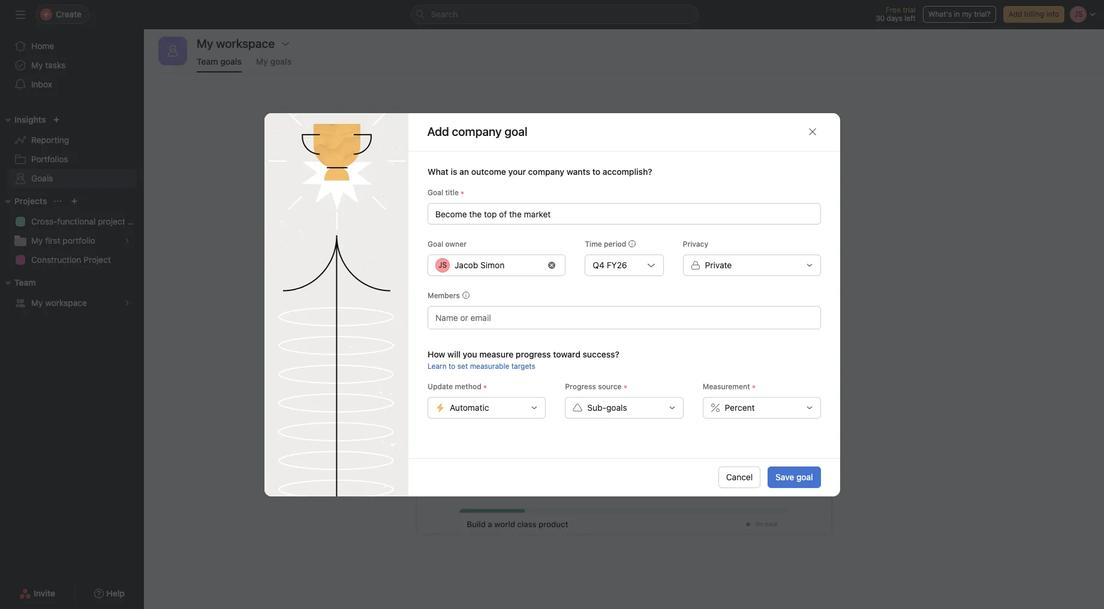 Task type: describe. For each thing, give the bounding box(es) containing it.
measurable
[[470, 362, 509, 371]]

1 horizontal spatial to
[[561, 161, 570, 172]]

strategic goals
[[629, 132, 723, 149]]

search
[[431, 9, 458, 19]]

plan
[[127, 217, 144, 227]]

is
[[450, 166, 457, 177]]

sub-
[[587, 403, 606, 413]]

add billing info button
[[1003, 6, 1065, 23]]

set
[[457, 362, 468, 371]]

percent
[[725, 403, 754, 413]]

fy26
[[606, 260, 627, 270]]

set
[[525, 132, 547, 149]]

goal
[[796, 473, 813, 483]]

free
[[886, 5, 901, 14]]

source
[[598, 382, 621, 391]]

team button
[[0, 276, 36, 290]]

info
[[1046, 10, 1059, 19]]

q4 fy26 button
[[585, 255, 663, 276]]

goals for team goals
[[220, 56, 242, 67]]

insights
[[14, 115, 46, 125]]

objectives.
[[632, 176, 679, 187]]

js
[[438, 261, 447, 270]]

first
[[45, 236, 60, 246]]

cancel button
[[718, 467, 761, 489]]

trial?
[[974, 10, 991, 19]]

team goals link
[[197, 56, 242, 73]]

my first portfolio link
[[7, 232, 137, 251]]

project
[[84, 255, 111, 265]]

connect
[[682, 161, 717, 172]]

goal for goal title
[[427, 188, 443, 197]]

my goals
[[256, 56, 292, 67]]

your inside add company goal dialog
[[508, 166, 526, 177]]

targets
[[511, 362, 535, 371]]

prioritize
[[623, 161, 661, 172]]

my for my tasks
[[31, 60, 43, 70]]

private
[[705, 260, 732, 270]]

my for my goals
[[256, 56, 268, 67]]

jacob
[[454, 260, 478, 270]]

update
[[427, 382, 453, 391]]

days
[[887, 14, 903, 23]]

required image for title
[[459, 189, 466, 196]]

construction project link
[[7, 251, 137, 270]]

Name or email text field
[[435, 310, 500, 325]]

progress
[[565, 382, 596, 391]]

update method
[[427, 382, 481, 391]]

required image for source
[[621, 384, 629, 391]]

measurement
[[702, 382, 750, 391]]

progress
[[515, 349, 551, 360]]

trial
[[903, 5, 916, 14]]

what's
[[928, 10, 952, 19]]

functional
[[57, 217, 96, 227]]

privacy
[[683, 240, 708, 249]]

company
[[528, 166, 564, 177]]

save
[[776, 473, 794, 483]]

home
[[31, 41, 54, 51]]

reporting
[[31, 135, 69, 145]]

add company goal dialog
[[264, 113, 840, 497]]

time
[[585, 240, 602, 249]]

company goal
[[452, 125, 528, 139]]

insights button
[[0, 113, 46, 127]]

progress source
[[565, 382, 621, 391]]

top-
[[494, 161, 513, 172]]

percent button
[[702, 397, 821, 419]]

projects element
[[0, 191, 144, 272]]

what's in my trial? button
[[923, 6, 996, 23]]

outcome
[[471, 166, 506, 177]]

you
[[462, 349, 477, 360]]

cross-functional project plan
[[31, 217, 144, 227]]

in
[[954, 10, 960, 19]]

goals inside add top-level goals to help teams prioritize and connect work to your organization's objectives.
[[535, 161, 559, 172]]

teams
[[593, 161, 620, 172]]

work
[[720, 161, 741, 172]]

projects
[[14, 196, 47, 206]]

cross-
[[31, 217, 57, 227]]

will
[[447, 349, 460, 360]]

automatic button
[[427, 397, 546, 419]]

portfolios link
[[7, 150, 137, 169]]

required image for percent
[[750, 384, 757, 391]]



Task type: vqa. For each thing, say whether or not it's contained in the screenshot.
required image to the left
yes



Task type: locate. For each thing, give the bounding box(es) containing it.
0 vertical spatial and
[[550, 132, 574, 149]]

time period
[[585, 240, 626, 249]]

to inside 'how will you measure progress toward success? learn to set measurable targets'
[[448, 362, 455, 371]]

add billing info
[[1009, 10, 1059, 19]]

hide sidebar image
[[16, 10, 25, 19]]

1 horizontal spatial required image
[[750, 384, 757, 391]]

add up what
[[427, 125, 449, 139]]

add inside button
[[1009, 10, 1022, 19]]

owner
[[445, 240, 466, 249]]

add company goal
[[427, 125, 528, 139]]

to
[[561, 161, 570, 172], [743, 161, 752, 172], [448, 362, 455, 371]]

title
[[445, 188, 459, 197]]

team down my workspace
[[197, 56, 218, 67]]

wants
[[566, 166, 590, 177]]

my tasks link
[[7, 56, 137, 75]]

1 vertical spatial goal
[[427, 240, 443, 249]]

add inside dialog
[[427, 125, 449, 139]]

0 horizontal spatial team
[[14, 278, 36, 288]]

invite button
[[11, 584, 63, 605]]

2 required image from the left
[[750, 384, 757, 391]]

0 horizontal spatial your
[[508, 166, 526, 177]]

add for add top-level goals to help teams prioritize and connect work to your organization's objectives.
[[474, 161, 492, 172]]

goals for sub-goals
[[606, 403, 627, 413]]

billing
[[1024, 10, 1044, 19]]

save goal
[[776, 473, 813, 483]]

search button
[[411, 5, 698, 24]]

required image
[[481, 384, 488, 391], [750, 384, 757, 391]]

goal left title
[[427, 188, 443, 197]]

add for add billing info
[[1009, 10, 1022, 19]]

learn to set measurable targets link
[[427, 362, 535, 371]]

your right outcome
[[508, 166, 526, 177]]

home link
[[7, 37, 137, 56]]

add inside add top-level goals to help teams prioritize and connect work to your organization's objectives.
[[474, 161, 492, 172]]

members
[[427, 291, 460, 300]]

cancel
[[726, 473, 753, 483]]

2 horizontal spatial add
[[1009, 10, 1022, 19]]

inbox
[[31, 79, 52, 89]]

0 horizontal spatial to
[[448, 362, 455, 371]]

achieve
[[577, 132, 626, 149]]

my tasks
[[31, 60, 66, 70]]

automatic
[[450, 403, 489, 413]]

to left 'help'
[[561, 161, 570, 172]]

1 horizontal spatial team
[[197, 56, 218, 67]]

how
[[427, 349, 445, 360]]

0 vertical spatial team
[[197, 56, 218, 67]]

sub-goals
[[587, 403, 627, 413]]

0 horizontal spatial and
[[550, 132, 574, 149]]

q4 fy26
[[592, 260, 627, 270]]

0 horizontal spatial required image
[[481, 384, 488, 391]]

organization's
[[569, 176, 630, 187]]

0 vertical spatial add
[[1009, 10, 1022, 19]]

1 horizontal spatial add
[[474, 161, 492, 172]]

1 required image from the left
[[481, 384, 488, 391]]

Enter goal name text field
[[427, 203, 821, 225]]

cross-functional project plan link
[[7, 212, 144, 232]]

level
[[513, 161, 533, 172]]

q4
[[592, 260, 604, 270]]

to accomplish?
[[592, 166, 652, 177]]

1 horizontal spatial and
[[663, 161, 679, 172]]

team goals
[[197, 56, 242, 67]]

set and achieve strategic goals
[[525, 132, 723, 149]]

add left billing
[[1009, 10, 1022, 19]]

what
[[427, 166, 448, 177]]

1 horizontal spatial required image
[[621, 384, 629, 391]]

0 vertical spatial required image
[[459, 189, 466, 196]]

1 vertical spatial and
[[663, 161, 679, 172]]

2 horizontal spatial to
[[743, 161, 752, 172]]

2 goal from the top
[[427, 240, 443, 249]]

goals link
[[7, 169, 137, 188]]

portfolios
[[31, 154, 68, 164]]

search list box
[[411, 5, 698, 24]]

to left set
[[448, 362, 455, 371]]

team down construction
[[14, 278, 36, 288]]

add for add company goal
[[427, 125, 449, 139]]

goal for goal owner
[[427, 240, 443, 249]]

required image for automatic
[[481, 384, 488, 391]]

my workspace
[[31, 298, 87, 308]]

1 vertical spatial add
[[427, 125, 449, 139]]

team
[[197, 56, 218, 67], [14, 278, 36, 288]]

my inside teams element
[[31, 298, 43, 308]]

and
[[550, 132, 574, 149], [663, 161, 679, 172]]

and up objectives.
[[663, 161, 679, 172]]

workspace
[[45, 298, 87, 308]]

my inside global element
[[31, 60, 43, 70]]

my down my workspace
[[256, 56, 268, 67]]

1 vertical spatial team
[[14, 278, 36, 288]]

period
[[604, 240, 626, 249]]

invite
[[34, 589, 55, 599]]

sub-goals button
[[565, 397, 683, 419]]

goal left owner
[[427, 240, 443, 249]]

my down team dropdown button
[[31, 298, 43, 308]]

project
[[98, 217, 125, 227]]

add right an
[[474, 161, 492, 172]]

my
[[256, 56, 268, 67], [31, 60, 43, 70], [31, 236, 43, 246], [31, 298, 43, 308]]

to right work
[[743, 161, 752, 172]]

help
[[572, 161, 591, 172]]

my left tasks
[[31, 60, 43, 70]]

required image
[[459, 189, 466, 196], [621, 384, 629, 391]]

team for team
[[14, 278, 36, 288]]

jacob simon
[[454, 260, 504, 270]]

1 horizontal spatial your
[[755, 161, 774, 172]]

goals inside "dropdown button"
[[606, 403, 627, 413]]

2 vertical spatial add
[[474, 161, 492, 172]]

projects button
[[0, 194, 47, 209]]

free trial 30 days left
[[876, 5, 916, 23]]

portfolio
[[63, 236, 95, 246]]

1 goal from the top
[[427, 188, 443, 197]]

my for my first portfolio
[[31, 236, 43, 246]]

global element
[[0, 29, 144, 101]]

add
[[1009, 10, 1022, 19], [427, 125, 449, 139], [474, 161, 492, 172]]

tasks
[[45, 60, 66, 70]]

add top-level goals to help teams prioritize and connect work to your organization's objectives.
[[474, 161, 774, 187]]

left
[[905, 14, 916, 23]]

team inside dropdown button
[[14, 278, 36, 288]]

reporting link
[[7, 131, 137, 150]]

my workspace link
[[7, 294, 137, 313]]

goal owner
[[427, 240, 466, 249]]

required image down learn to set measurable targets link
[[481, 384, 488, 391]]

required image up percent dropdown button
[[750, 384, 757, 391]]

method
[[455, 382, 481, 391]]

goals
[[31, 173, 53, 184]]

0 horizontal spatial required image
[[459, 189, 466, 196]]

0 horizontal spatial add
[[427, 125, 449, 139]]

1 vertical spatial required image
[[621, 384, 629, 391]]

construction
[[31, 255, 81, 265]]

required image down an
[[459, 189, 466, 196]]

your right work
[[755, 161, 774, 172]]

30
[[876, 14, 885, 23]]

team for team goals
[[197, 56, 218, 67]]

goal title
[[427, 188, 459, 197]]

toward success?
[[553, 349, 619, 360]]

goal
[[427, 188, 443, 197], [427, 240, 443, 249]]

an
[[459, 166, 469, 177]]

goals for my goals
[[270, 56, 292, 67]]

and right set
[[550, 132, 574, 149]]

private button
[[683, 255, 821, 276]]

learn
[[427, 362, 446, 371]]

my inside projects element
[[31, 236, 43, 246]]

required image up sub-goals "dropdown button"
[[621, 384, 629, 391]]

construction project
[[31, 255, 111, 265]]

my left first
[[31, 236, 43, 246]]

my for my workspace
[[31, 298, 43, 308]]

0 vertical spatial goal
[[427, 188, 443, 197]]

your inside add top-level goals to help teams prioritize and connect work to your organization's objectives.
[[755, 161, 774, 172]]

close this dialog image
[[808, 127, 817, 137]]

remove image
[[548, 262, 555, 269]]

teams element
[[0, 272, 144, 315]]

insights element
[[0, 109, 144, 191]]

measure
[[479, 349, 513, 360]]

and inside add top-level goals to help teams prioritize and connect work to your organization's objectives.
[[663, 161, 679, 172]]



